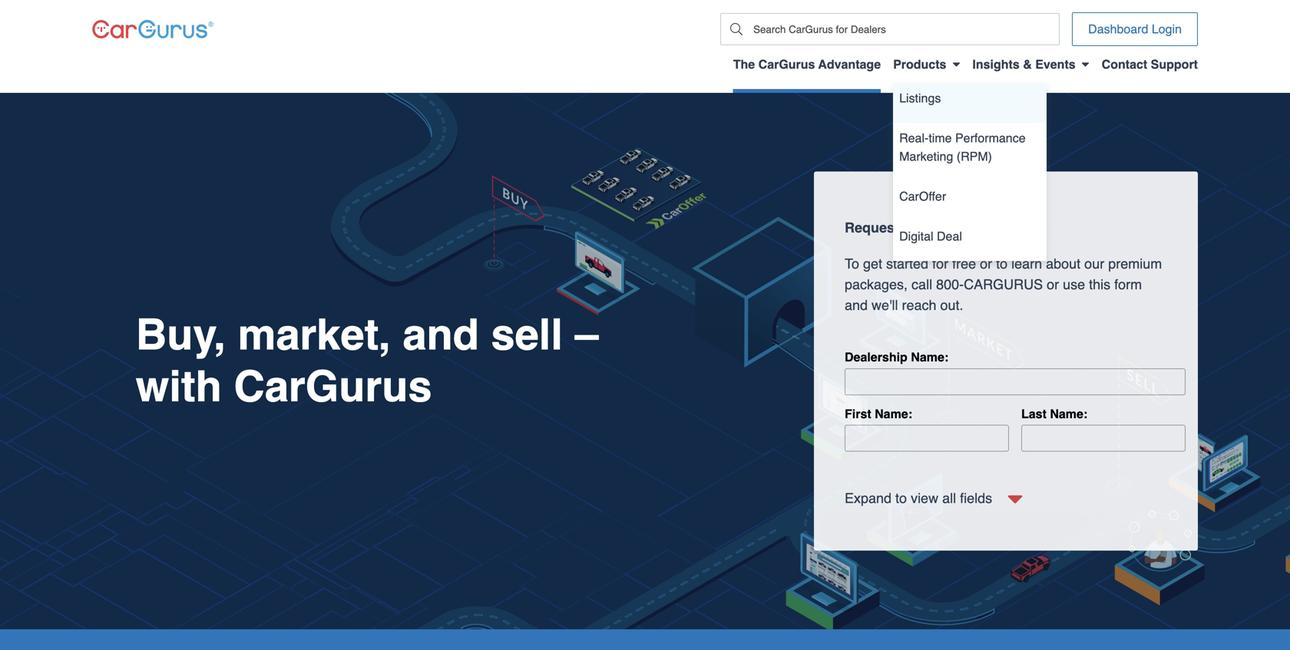 Task type: vqa. For each thing, say whether or not it's contained in the screenshot.
search icon
yes



Task type: describe. For each thing, give the bounding box(es) containing it.
1 horizontal spatial cargurus
[[759, 57, 815, 71]]

the cargurus advantage link
[[734, 57, 881, 81]]

1 vertical spatial or
[[1047, 277, 1060, 293]]

First Name: text field
[[845, 425, 1010, 452]]

packages,
[[845, 277, 908, 293]]

dashboard login button
[[1073, 12, 1199, 46]]

reach
[[902, 298, 937, 313]]

first name:
[[845, 407, 913, 421]]

contact
[[1102, 57, 1148, 71]]

request a demo
[[845, 220, 952, 236]]

search image
[[731, 23, 743, 35]]

free
[[953, 256, 977, 272]]

caroffer link
[[900, 187, 1041, 215]]

dashboard login
[[1089, 22, 1182, 36]]

name: for last name:
[[1051, 407, 1088, 421]]

marketing
[[900, 149, 954, 164]]

expand
[[845, 491, 892, 507]]

–
[[575, 311, 599, 360]]

listings link
[[900, 89, 1041, 117]]

real-time performance marketing (rpm)
[[900, 131, 1026, 164]]

real-time performance marketing (rpm) link
[[900, 129, 1041, 175]]

digital
[[900, 229, 934, 244]]

with
[[136, 362, 222, 412]]

about
[[1047, 256, 1081, 272]]

real-
[[900, 131, 929, 145]]

deal
[[937, 229, 963, 244]]

Last Name: text field
[[1022, 425, 1186, 452]]

cargurus logo link
[[92, 20, 214, 39]]

premium
[[1109, 256, 1163, 272]]

dealership
[[845, 350, 908, 365]]

to
[[845, 256, 860, 272]]

form
[[1115, 277, 1143, 293]]

the
[[734, 57, 755, 71]]

request
[[845, 220, 900, 236]]

a
[[904, 220, 911, 236]]

insights
[[973, 57, 1020, 71]]

expand to view all fields button
[[845, 487, 1023, 511]]

caret down image for insights & events
[[1082, 58, 1090, 70]]

events
[[1036, 57, 1076, 71]]

contact support link
[[1102, 57, 1199, 81]]

get
[[864, 256, 883, 272]]

&
[[1024, 57, 1032, 71]]



Task type: locate. For each thing, give the bounding box(es) containing it.
the cargurus advantage
[[734, 57, 881, 71]]

dealership name:
[[845, 350, 949, 365]]

advantage
[[819, 57, 881, 71]]

out.
[[941, 298, 964, 313]]

name: down reach
[[911, 350, 949, 365]]

or right free
[[980, 256, 993, 272]]

support
[[1151, 57, 1199, 71]]

use
[[1063, 277, 1086, 293]]

performance
[[956, 131, 1026, 145]]

to inside button
[[896, 491, 907, 507]]

digital deal
[[900, 229, 963, 244]]

first
[[845, 407, 872, 421]]

expand to view all fields
[[845, 491, 993, 507]]

1 horizontal spatial to
[[997, 256, 1008, 272]]

1 horizontal spatial or
[[1047, 277, 1060, 293]]

to left the view at right
[[896, 491, 907, 507]]

view
[[911, 491, 939, 507]]

to
[[997, 256, 1008, 272], [896, 491, 907, 507]]

800-
[[937, 277, 964, 293]]

1 horizontal spatial and
[[845, 298, 868, 313]]

products
[[894, 57, 947, 71]]

started
[[887, 256, 929, 272]]

name:
[[911, 350, 949, 365], [875, 407, 913, 421], [1051, 407, 1088, 421]]

market,
[[238, 311, 391, 360]]

1 caret down image from the left
[[953, 58, 961, 70]]

for
[[933, 256, 949, 272]]

name: right last
[[1051, 407, 1088, 421]]

all
[[943, 491, 957, 507]]

or left use
[[1047, 277, 1060, 293]]

last name:
[[1022, 407, 1088, 421]]

0 horizontal spatial or
[[980, 256, 993, 272]]

dashboard
[[1089, 22, 1149, 36]]

and
[[845, 298, 868, 313], [403, 311, 479, 360]]

buy,
[[136, 311, 226, 360]]

cargurus
[[964, 277, 1043, 293]]

fields
[[960, 491, 993, 507]]

cargurus logo image
[[92, 20, 214, 39]]

0 horizontal spatial to
[[896, 491, 907, 507]]

Dealership Name: text field
[[845, 369, 1186, 396]]

login
[[1152, 22, 1182, 36]]

0 vertical spatial to
[[997, 256, 1008, 272]]

or
[[980, 256, 993, 272], [1047, 277, 1060, 293]]

cargurus
[[759, 57, 815, 71], [234, 362, 432, 412]]

and inside to get started for free or to learn about our premium packages, call 800-cargurus or use this form and we'll reach out.
[[845, 298, 868, 313]]

(rpm)
[[957, 149, 993, 164]]

time
[[929, 131, 952, 145]]

last
[[1022, 407, 1047, 421]]

1 vertical spatial to
[[896, 491, 907, 507]]

0 horizontal spatial caret down image
[[953, 58, 961, 70]]

buy, market, and sell – with cargurus
[[136, 311, 599, 412]]

demo
[[915, 220, 952, 236]]

1 vertical spatial cargurus
[[234, 362, 432, 412]]

caret down image right products
[[953, 58, 961, 70]]

to get started for free or to learn about our premium packages, call 800-cargurus or use this form and we'll reach out.
[[845, 256, 1163, 313]]

1 horizontal spatial caret down image
[[1082, 58, 1090, 70]]

2 caret down image from the left
[[1082, 58, 1090, 70]]

name: for first name:
[[875, 407, 913, 421]]

to up cargurus
[[997, 256, 1008, 272]]

contact support
[[1102, 57, 1199, 71]]

name: right first
[[875, 407, 913, 421]]

0 horizontal spatial and
[[403, 311, 479, 360]]

this
[[1090, 277, 1111, 293]]

cargurus right the
[[759, 57, 815, 71]]

caret down image right events
[[1082, 58, 1090, 70]]

0 vertical spatial cargurus
[[759, 57, 815, 71]]

listings
[[900, 91, 941, 105]]

we'll
[[872, 298, 898, 313]]

call
[[912, 277, 933, 293]]

Search CarGurus for Dealers search field
[[752, 14, 1060, 44]]

0 vertical spatial or
[[980, 256, 993, 272]]

insights & events
[[973, 57, 1076, 71]]

0 horizontal spatial cargurus
[[234, 362, 432, 412]]

sell
[[491, 311, 563, 360]]

caret down image for products
[[953, 58, 961, 70]]

caroffer
[[900, 189, 947, 204]]

learn
[[1012, 256, 1043, 272]]

cargurus down market, on the left of page
[[234, 362, 432, 412]]

cargurus inside 'buy, market, and sell – with cargurus'
[[234, 362, 432, 412]]

to inside to get started for free or to learn about our premium packages, call 800-cargurus or use this form and we'll reach out.
[[997, 256, 1008, 272]]

our
[[1085, 256, 1105, 272]]

digital deal link
[[900, 227, 1041, 255]]

caret down image
[[953, 58, 961, 70], [1082, 58, 1090, 70]]

and inside 'buy, market, and sell – with cargurus'
[[403, 311, 479, 360]]

name: for dealership name:
[[911, 350, 949, 365]]



